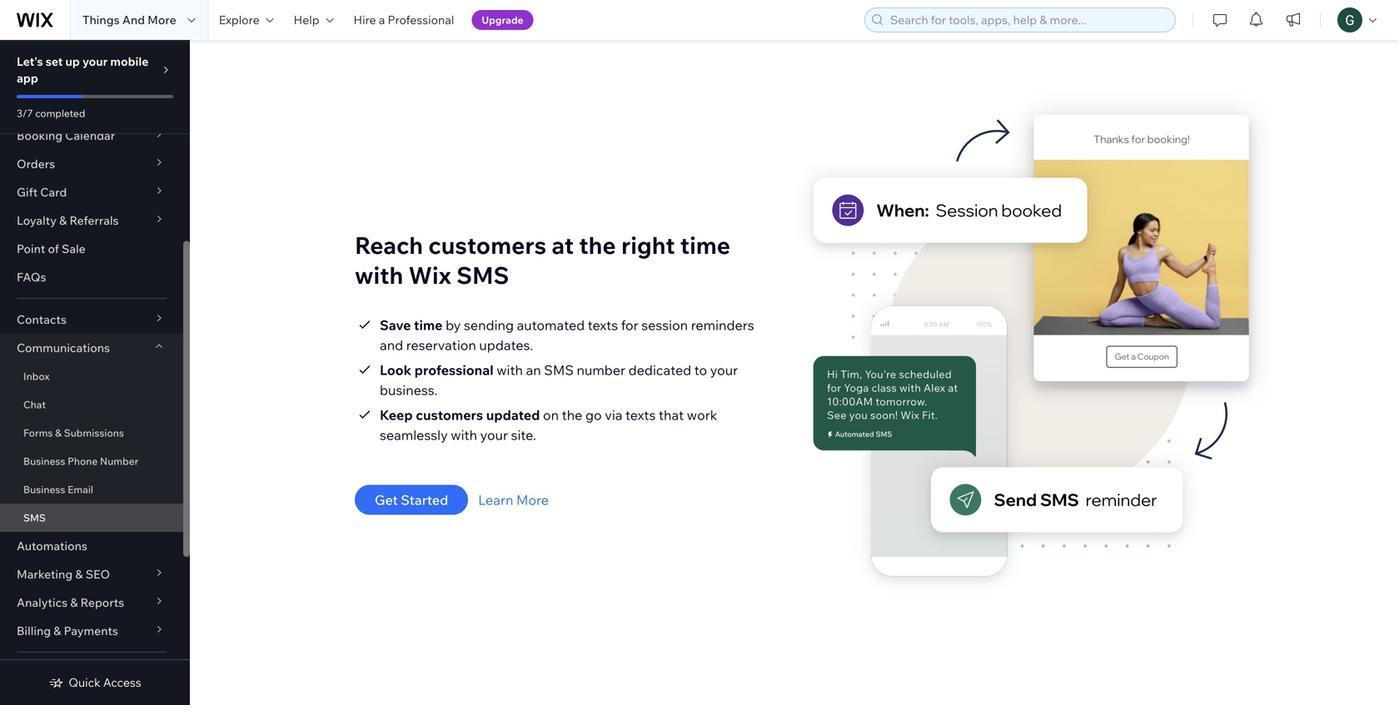 Task type: vqa. For each thing, say whether or not it's contained in the screenshot.
the Products
no



Task type: describe. For each thing, give the bounding box(es) containing it.
seo
[[86, 567, 110, 582]]

texts inside on the go via texts that work seamlessly with your site.
[[626, 407, 656, 424]]

referrals
[[70, 213, 119, 228]]

more inside 'link'
[[516, 492, 549, 509]]

business email
[[23, 484, 93, 496]]

by sending automated texts for session reminders and reservation updates.
[[380, 317, 754, 354]]

via
[[605, 407, 623, 424]]

inbox link
[[0, 362, 183, 391]]

analytics
[[17, 596, 68, 610]]

sale
[[62, 242, 86, 256]]

at
[[552, 231, 574, 260]]

loyalty & referrals button
[[0, 207, 183, 235]]

save time
[[380, 317, 443, 334]]

billing & payments button
[[0, 617, 183, 646]]

automations
[[17, 539, 87, 554]]

sms inside reach customers at the right time with wix sms
[[457, 261, 509, 290]]

quick
[[69, 676, 101, 690]]

marketing
[[17, 567, 73, 582]]

forms & submissions
[[23, 427, 124, 439]]

let's
[[17, 54, 43, 69]]

and
[[122, 12, 145, 27]]

forms
[[23, 427, 53, 439]]

for
[[621, 317, 639, 334]]

set
[[46, 54, 63, 69]]

upgrade button
[[472, 10, 534, 30]]

a
[[379, 12, 385, 27]]

automated
[[517, 317, 585, 334]]

things
[[82, 12, 120, 27]]

quick access button
[[49, 676, 141, 691]]

updates.
[[479, 337, 533, 354]]

& for billing
[[54, 624, 61, 639]]

help button
[[284, 0, 344, 40]]

calendar
[[65, 128, 115, 143]]

card
[[40, 185, 67, 200]]

3/7
[[17, 107, 33, 120]]

booking
[[17, 128, 63, 143]]

billing
[[17, 624, 51, 639]]

wix
[[409, 261, 451, 290]]

business for business email
[[23, 484, 65, 496]]

point of sale link
[[0, 235, 183, 263]]

go
[[586, 407, 602, 424]]

right
[[621, 231, 675, 260]]

booking calendar button
[[0, 122, 183, 150]]

& for marketing
[[75, 567, 83, 582]]

hire
[[354, 12, 376, 27]]

business phone number
[[23, 455, 139, 468]]

with inside on the go via texts that work seamlessly with your site.
[[451, 427, 477, 444]]

learn more link
[[478, 490, 549, 510]]

business phone number link
[[0, 447, 183, 476]]

orders button
[[0, 150, 183, 178]]

reservation
[[406, 337, 476, 354]]

Search for tools, apps, help & more... field
[[886, 8, 1170, 32]]

loyalty
[[17, 213, 57, 228]]

customers for keep
[[416, 407, 483, 424]]

faqs link
[[0, 263, 183, 292]]

3/7 completed
[[17, 107, 85, 120]]

& for forms
[[55, 427, 62, 439]]

point
[[17, 242, 45, 256]]

payments
[[64, 624, 118, 639]]

gift
[[17, 185, 38, 200]]

analytics & reports
[[17, 596, 124, 610]]

analytics & reports button
[[0, 589, 183, 617]]

gift card
[[17, 185, 67, 200]]

things and more
[[82, 12, 176, 27]]

look
[[380, 362, 412, 379]]

by
[[446, 317, 461, 334]]



Task type: locate. For each thing, give the bounding box(es) containing it.
the right on
[[562, 407, 583, 424]]

& inside dropdown button
[[75, 567, 83, 582]]

with down reach
[[355, 261, 403, 290]]

0 horizontal spatial texts
[[588, 317, 618, 334]]

your inside on the go via texts that work seamlessly with your site.
[[480, 427, 508, 444]]

0 horizontal spatial time
[[414, 317, 443, 334]]

that
[[659, 407, 684, 424]]

with
[[355, 261, 403, 290], [497, 362, 523, 379], [451, 427, 477, 444]]

the
[[579, 231, 616, 260], [562, 407, 583, 424]]

1 horizontal spatial time
[[680, 231, 731, 260]]

1 vertical spatial more
[[516, 492, 549, 509]]

your right to
[[710, 362, 738, 379]]

communications
[[17, 341, 110, 355]]

chat
[[23, 399, 46, 411]]

texts right via
[[626, 407, 656, 424]]

1 horizontal spatial texts
[[626, 407, 656, 424]]

1 vertical spatial customers
[[416, 407, 483, 424]]

business down forms
[[23, 455, 65, 468]]

0 vertical spatial business
[[23, 455, 65, 468]]

1 vertical spatial with
[[497, 362, 523, 379]]

customers inside reach customers at the right time with wix sms
[[428, 231, 547, 260]]

more right learn
[[516, 492, 549, 509]]

texts inside by sending automated texts for session reminders and reservation updates.
[[588, 317, 618, 334]]

dedicated
[[629, 362, 692, 379]]

sms inside with an sms number dedicated to your business.
[[544, 362, 574, 379]]

sms inside sidebar element
[[23, 512, 46, 524]]

2 horizontal spatial with
[[497, 362, 523, 379]]

customers up wix
[[428, 231, 547, 260]]

0 vertical spatial more
[[148, 12, 176, 27]]

sms up automations
[[23, 512, 46, 524]]

0 horizontal spatial with
[[355, 261, 403, 290]]

time inside reach customers at the right time with wix sms
[[680, 231, 731, 260]]

sms
[[457, 261, 509, 290], [544, 362, 574, 379], [23, 512, 46, 524]]

& left reports
[[70, 596, 78, 610]]

business for business phone number
[[23, 455, 65, 468]]

2 business from the top
[[23, 484, 65, 496]]

help
[[294, 12, 319, 27]]

with inside reach customers at the right time with wix sms
[[355, 261, 403, 290]]

sms up sending
[[457, 261, 509, 290]]

& for analytics
[[70, 596, 78, 610]]

& right billing
[[54, 624, 61, 639]]

phone
[[68, 455, 98, 468]]

1 vertical spatial time
[[414, 317, 443, 334]]

0 horizontal spatial sms
[[23, 512, 46, 524]]

billing & payments
[[17, 624, 118, 639]]

0 vertical spatial sms
[[457, 261, 509, 290]]

updated
[[486, 407, 540, 424]]

customers up the seamlessly
[[416, 407, 483, 424]]

communications button
[[0, 334, 183, 362]]

customers for reach
[[428, 231, 547, 260]]

on the go via texts that work seamlessly with your site.
[[380, 407, 718, 444]]

gift card button
[[0, 178, 183, 207]]

1 horizontal spatial with
[[451, 427, 477, 444]]

&
[[59, 213, 67, 228], [55, 427, 62, 439], [75, 567, 83, 582], [70, 596, 78, 610], [54, 624, 61, 639]]

business inside business email link
[[23, 484, 65, 496]]

the inside on the go via texts that work seamlessly with your site.
[[562, 407, 583, 424]]

hire a professional
[[354, 12, 454, 27]]

time up reservation at the left
[[414, 317, 443, 334]]

your inside with an sms number dedicated to your business.
[[710, 362, 738, 379]]

site.
[[511, 427, 536, 444]]

with left an
[[497, 362, 523, 379]]

app
[[17, 71, 38, 85]]

reach customers at the right time with wix sms
[[355, 231, 731, 290]]

started
[[401, 492, 448, 509]]

with inside with an sms number dedicated to your business.
[[497, 362, 523, 379]]

your right 'up'
[[82, 54, 108, 69]]

time right "right"
[[680, 231, 731, 260]]

completed
[[35, 107, 85, 120]]

1 vertical spatial business
[[23, 484, 65, 496]]

business.
[[380, 382, 438, 399]]

number
[[100, 455, 139, 468]]

business left the email
[[23, 484, 65, 496]]

your
[[82, 54, 108, 69], [710, 362, 738, 379], [480, 427, 508, 444]]

2 vertical spatial with
[[451, 427, 477, 444]]

0 vertical spatial time
[[680, 231, 731, 260]]

let's set up your mobile app
[[17, 54, 149, 85]]

1 vertical spatial sms
[[544, 362, 574, 379]]

get started button
[[355, 485, 468, 515]]

booking calendar
[[17, 128, 115, 143]]

keep customers updated
[[380, 407, 540, 424]]

1 vertical spatial your
[[710, 362, 738, 379]]

0 vertical spatial with
[[355, 261, 403, 290]]

professional
[[388, 12, 454, 27]]

get
[[375, 492, 398, 509]]

up
[[65, 54, 80, 69]]

inbox
[[23, 370, 50, 383]]

save
[[380, 317, 411, 334]]

more right and
[[148, 12, 176, 27]]

business email link
[[0, 476, 183, 504]]

the right at
[[579, 231, 616, 260]]

hire a professional link
[[344, 0, 464, 40]]

time
[[680, 231, 731, 260], [414, 317, 443, 334]]

1 vertical spatial texts
[[626, 407, 656, 424]]

more
[[148, 12, 176, 27], [516, 492, 549, 509]]

marketing & seo
[[17, 567, 110, 582]]

2 vertical spatial sms
[[23, 512, 46, 524]]

business inside business phone number link
[[23, 455, 65, 468]]

mobile
[[110, 54, 149, 69]]

upgrade
[[482, 14, 524, 26]]

reminders
[[691, 317, 754, 334]]

session
[[642, 317, 688, 334]]

0 vertical spatial customers
[[428, 231, 547, 260]]

& right loyalty
[[59, 213, 67, 228]]

seamlessly
[[380, 427, 448, 444]]

get started
[[375, 492, 448, 509]]

email
[[68, 484, 93, 496]]

0 vertical spatial texts
[[588, 317, 618, 334]]

sms right an
[[544, 362, 574, 379]]

1 horizontal spatial sms
[[457, 261, 509, 290]]

1 horizontal spatial your
[[480, 427, 508, 444]]

texts left for
[[588, 317, 618, 334]]

customers
[[428, 231, 547, 260], [416, 407, 483, 424]]

point of sale
[[17, 242, 86, 256]]

to
[[695, 362, 707, 379]]

texts
[[588, 317, 618, 334], [626, 407, 656, 424]]

0 horizontal spatial more
[[148, 12, 176, 27]]

1 vertical spatial the
[[562, 407, 583, 424]]

number
[[577, 362, 626, 379]]

0 vertical spatial your
[[82, 54, 108, 69]]

orders
[[17, 157, 55, 171]]

marketing fte image image
[[795, 93, 1275, 596]]

reach
[[355, 231, 423, 260]]

0 vertical spatial the
[[579, 231, 616, 260]]

and
[[380, 337, 403, 354]]

2 horizontal spatial your
[[710, 362, 738, 379]]

professional
[[415, 362, 494, 379]]

the inside reach customers at the right time with wix sms
[[579, 231, 616, 260]]

& right forms
[[55, 427, 62, 439]]

chat link
[[0, 391, 183, 419]]

with down keep customers updated
[[451, 427, 477, 444]]

2 horizontal spatial sms
[[544, 362, 574, 379]]

sidebar element
[[0, 40, 190, 706]]

forms & submissions link
[[0, 419, 183, 447]]

2 vertical spatial your
[[480, 427, 508, 444]]

sending
[[464, 317, 514, 334]]

on
[[543, 407, 559, 424]]

0 horizontal spatial your
[[82, 54, 108, 69]]

reports
[[81, 596, 124, 610]]

faqs
[[17, 270, 46, 284]]

& for loyalty
[[59, 213, 67, 228]]

contacts button
[[0, 306, 183, 334]]

& left seo
[[75, 567, 83, 582]]

quick access
[[69, 676, 141, 690]]

an
[[526, 362, 541, 379]]

business
[[23, 455, 65, 468], [23, 484, 65, 496]]

1 business from the top
[[23, 455, 65, 468]]

with an sms number dedicated to your business.
[[380, 362, 738, 399]]

loyalty & referrals
[[17, 213, 119, 228]]

marketing & seo button
[[0, 561, 183, 589]]

1 horizontal spatial more
[[516, 492, 549, 509]]

learn
[[478, 492, 513, 509]]

work
[[687, 407, 718, 424]]

look professional
[[380, 362, 494, 379]]

your down updated
[[480, 427, 508, 444]]

learn more
[[478, 492, 549, 509]]

your inside let's set up your mobile app
[[82, 54, 108, 69]]

keep
[[380, 407, 413, 424]]



